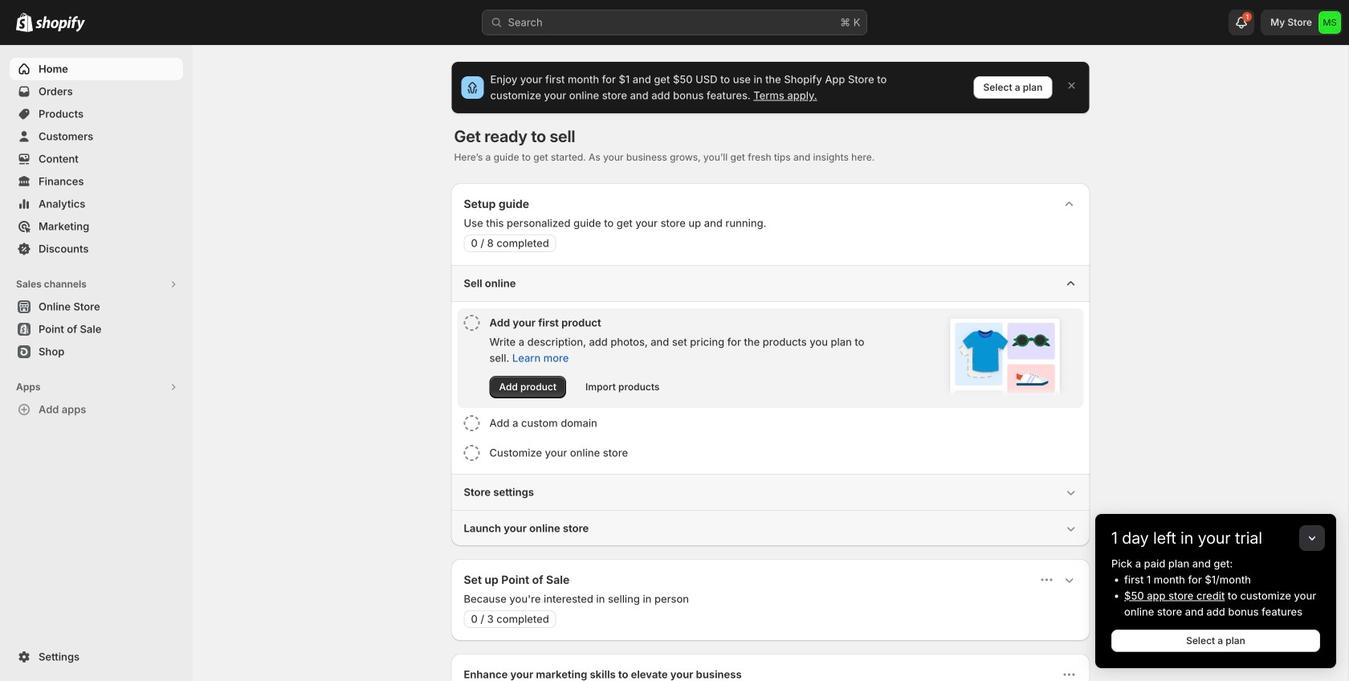 Task type: describe. For each thing, give the bounding box(es) containing it.
mark add a custom domain as done image
[[464, 415, 480, 431]]

my store image
[[1319, 11, 1341, 34]]

setup guide region
[[451, 183, 1090, 546]]

0 horizontal spatial shopify image
[[16, 13, 33, 32]]

customize your online store group
[[457, 439, 1084, 468]]



Task type: vqa. For each thing, say whether or not it's contained in the screenshot.
connect
no



Task type: locate. For each thing, give the bounding box(es) containing it.
add a custom domain group
[[457, 409, 1084, 438]]

mark customize your online store as done image
[[464, 445, 480, 461]]

add your first product group
[[457, 308, 1084, 408]]

mark add your first product as done image
[[464, 315, 480, 331]]

shopify image
[[16, 13, 33, 32], [35, 16, 85, 32]]

1 horizontal spatial shopify image
[[35, 16, 85, 32]]

guide categories group
[[451, 265, 1090, 546]]

sell online group
[[451, 265, 1090, 474]]



